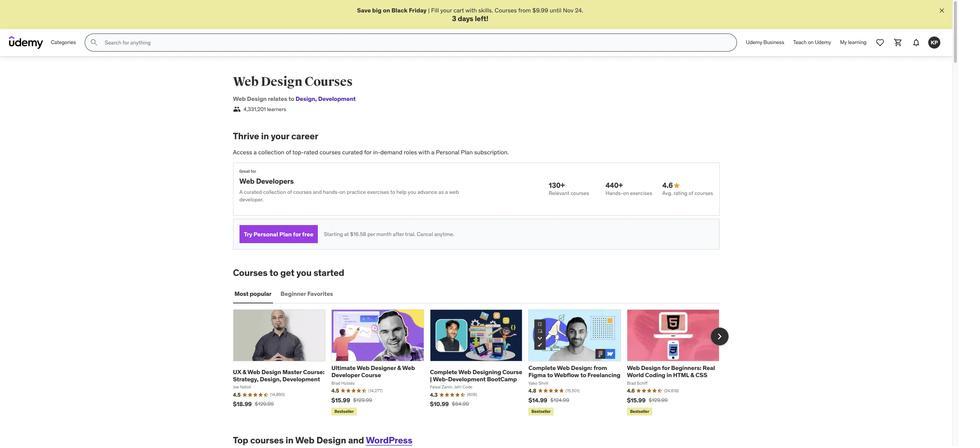 Task type: vqa. For each thing, say whether or not it's contained in the screenshot.
money
no



Task type: describe. For each thing, give the bounding box(es) containing it.
after
[[393, 231, 404, 238]]

$9.99
[[533, 6, 548, 14]]

categories button
[[46, 34, 80, 52]]

try personal plan for free link
[[239, 225, 318, 243]]

try
[[244, 230, 252, 238]]

to right figma
[[547, 372, 553, 379]]

teach on udemy link
[[789, 34, 836, 52]]

web inside ux & web design master course: strategy, design, development
[[248, 368, 260, 376]]

design inside ux & web design master course: strategy, design, development
[[262, 368, 281, 376]]

for inside great for web developers a curated collection of courses and hands-on practice exercises to help you advance as a web developer.
[[251, 169, 256, 174]]

ultimate
[[332, 364, 356, 372]]

demand
[[381, 149, 403, 156]]

udemy image
[[9, 36, 43, 49]]

rated
[[304, 149, 318, 156]]

strategy,
[[233, 376, 259, 383]]

design link
[[296, 95, 315, 103]]

to inside great for web developers a curated collection of courses and hands-on practice exercises to help you advance as a web developer.
[[391, 189, 395, 196]]

web
[[449, 189, 459, 196]]

from inside complete web design: from figma to webflow to freelancing
[[594, 364, 607, 372]]

and
[[313, 189, 322, 196]]

master
[[283, 368, 302, 376]]

130+
[[549, 181, 565, 190]]

avg. rating of courses
[[663, 190, 713, 197]]

3
[[452, 14, 456, 23]]

ultimate web designer & web developer course
[[332, 364, 415, 379]]

130+ relevant courses
[[549, 181, 589, 197]]

wishlist image
[[876, 38, 885, 47]]

starting at $16.58 per month after trial. cancel anytime.
[[324, 231, 454, 238]]

of inside great for web developers a curated collection of courses and hands-on practice exercises to help you advance as a web developer.
[[287, 189, 292, 196]]

learning
[[848, 39, 867, 46]]

popular
[[250, 290, 272, 297]]

relates
[[268, 95, 287, 103]]

rating
[[674, 190, 688, 197]]

big
[[372, 6, 382, 14]]

courses inside save big on black friday | fill your cart with skills. courses from $9.99 until nov 24. 3 days left!
[[495, 6, 517, 14]]

design:
[[571, 364, 593, 372]]

courses right rating
[[695, 190, 713, 197]]

1 udemy from the left
[[746, 39, 763, 46]]

for left free
[[293, 230, 301, 238]]

small image
[[673, 182, 681, 189]]

to right relates on the left top of page
[[289, 95, 294, 103]]

1 horizontal spatial a
[[431, 149, 435, 156]]

black
[[392, 6, 408, 14]]

course:
[[303, 368, 325, 376]]

ux & web design master course: strategy, design, development
[[233, 368, 325, 383]]

business
[[764, 39, 784, 46]]

complete for to
[[529, 364, 556, 372]]

nov
[[563, 6, 574, 14]]

next image
[[714, 331, 726, 343]]

cart
[[454, 6, 464, 14]]

help
[[397, 189, 407, 196]]

your inside save big on black friday | fill your cart with skills. courses from $9.99 until nov 24. 3 days left!
[[441, 6, 452, 14]]

web-
[[433, 376, 448, 383]]

designing
[[473, 368, 501, 376]]

great for web developers a curated collection of courses and hands-on practice exercises to help you advance as a web developer.
[[239, 169, 459, 203]]

development inside complete web designing course | web-development bootcamp
[[448, 376, 486, 383]]

for left in-
[[364, 149, 372, 156]]

fill
[[431, 6, 439, 14]]

course inside complete web designing course | web-development bootcamp
[[503, 368, 522, 376]]

access a collection of top-rated courses curated for in-demand roles with a personal plan subscription.
[[233, 149, 509, 156]]

skills.
[[478, 6, 493, 14]]

developers
[[256, 177, 294, 186]]

with inside thrive in your career element
[[419, 149, 430, 156]]

roles
[[404, 149, 417, 156]]

development link
[[315, 95, 356, 103]]

html
[[673, 372, 689, 379]]

1 horizontal spatial plan
[[461, 149, 473, 156]]

of left 'top-' at the left top of the page
[[286, 149, 291, 156]]

ux
[[233, 368, 241, 376]]

get
[[280, 267, 295, 279]]

left!
[[475, 14, 489, 23]]

thrive
[[233, 130, 259, 142]]

on right teach
[[808, 39, 814, 46]]

udemy business
[[746, 39, 784, 46]]

complete web designing course | web-development bootcamp
[[430, 368, 522, 383]]

collection inside great for web developers a curated collection of courses and hands-on practice exercises to help you advance as a web developer.
[[263, 189, 286, 196]]

categories
[[51, 39, 76, 46]]

advance
[[418, 189, 437, 196]]

web developers link
[[239, 177, 294, 186]]

days
[[458, 14, 474, 23]]

carousel element
[[233, 310, 729, 417]]

beginner
[[281, 290, 306, 297]]

for inside web design for beginners: real world coding in html & css
[[662, 364, 670, 372]]

friday
[[409, 6, 427, 14]]

web up the 4,331,201
[[233, 74, 259, 90]]

440+ hands-on exercises
[[606, 181, 652, 197]]

month
[[377, 231, 392, 238]]

4,331,201
[[244, 106, 266, 112]]

most
[[235, 290, 249, 297]]

coding
[[645, 372, 666, 379]]

webflow
[[554, 372, 579, 379]]

beginner favorites
[[281, 290, 333, 297]]

complete web design: from figma to webflow to freelancing link
[[529, 364, 621, 379]]



Task type: locate. For each thing, give the bounding box(es) containing it.
kp
[[931, 39, 938, 46]]

at
[[344, 231, 349, 238]]

0 vertical spatial collection
[[258, 149, 284, 156]]

a right roles
[[431, 149, 435, 156]]

udemy
[[746, 39, 763, 46], [815, 39, 831, 46]]

in right the thrive
[[261, 130, 269, 142]]

1 horizontal spatial from
[[594, 364, 607, 372]]

a
[[239, 189, 243, 196]]

until
[[550, 6, 562, 14]]

try personal plan for free
[[244, 230, 314, 238]]

ultimate web designer & web developer course link
[[332, 364, 415, 379]]

avg.
[[663, 190, 673, 197]]

1 horizontal spatial course
[[503, 368, 522, 376]]

design for web design for beginners: real world coding in html & css
[[641, 364, 661, 372]]

0 horizontal spatial complete
[[430, 368, 457, 376]]

0 horizontal spatial exercises
[[367, 189, 389, 196]]

design left html
[[641, 364, 661, 372]]

|
[[428, 6, 430, 14], [430, 376, 432, 383]]

| left fill
[[428, 6, 430, 14]]

your right fill
[[441, 6, 452, 14]]

udemy left business
[[746, 39, 763, 46]]

0 vertical spatial curated
[[342, 149, 363, 156]]

beginners:
[[671, 364, 702, 372]]

design left the master
[[262, 368, 281, 376]]

my learning
[[840, 39, 867, 46]]

collection
[[258, 149, 284, 156], [263, 189, 286, 196]]

& right ux
[[243, 368, 246, 376]]

design down web design courses
[[296, 95, 315, 103]]

0 horizontal spatial udemy
[[746, 39, 763, 46]]

design up relates on the left top of page
[[261, 74, 302, 90]]

courses inside great for web developers a curated collection of courses and hands-on practice exercises to help you advance as a web developer.
[[293, 189, 312, 196]]

courses to get you started
[[233, 267, 344, 279]]

my
[[840, 39, 847, 46]]

0 vertical spatial from
[[518, 6, 531, 14]]

courses up the most popular
[[233, 267, 268, 279]]

1 horizontal spatial exercises
[[630, 190, 652, 197]]

4.6
[[663, 181, 673, 190]]

complete for web-
[[430, 368, 457, 376]]

with up "days"
[[466, 6, 477, 14]]

cancel
[[417, 231, 433, 238]]

1 horizontal spatial |
[[430, 376, 432, 383]]

curated inside great for web developers a curated collection of courses and hands-on practice exercises to help you advance as a web developer.
[[244, 189, 262, 196]]

in inside thrive in your career element
[[261, 130, 269, 142]]

practice
[[347, 189, 366, 196]]

courses right rated
[[320, 149, 341, 156]]

of
[[286, 149, 291, 156], [287, 189, 292, 196], [689, 190, 694, 197]]

world
[[627, 372, 644, 379]]

web inside great for web developers a curated collection of courses and hands-on practice exercises to help you advance as a web developer.
[[239, 177, 255, 186]]

1 vertical spatial personal
[[254, 230, 278, 238]]

courses right "skills."
[[495, 6, 517, 14]]

to left get
[[270, 267, 278, 279]]

with right roles
[[419, 149, 430, 156]]

1 vertical spatial |
[[430, 376, 432, 383]]

0 vertical spatial with
[[466, 6, 477, 14]]

design up the 4,331,201
[[247, 95, 267, 103]]

2 horizontal spatial a
[[445, 189, 448, 196]]

& left css
[[691, 372, 694, 379]]

1 vertical spatial in
[[667, 372, 672, 379]]

for
[[364, 149, 372, 156], [251, 169, 256, 174], [293, 230, 301, 238], [662, 364, 670, 372]]

to right webflow
[[581, 372, 586, 379]]

teach
[[794, 39, 807, 46]]

440+
[[606, 181, 623, 190]]

web left the coding
[[627, 364, 640, 372]]

design,
[[260, 376, 281, 383]]

learners
[[267, 106, 286, 112]]

small image
[[233, 106, 241, 113]]

exercises left avg.
[[630, 190, 652, 197]]

personal right roles
[[436, 149, 460, 156]]

css
[[696, 372, 708, 379]]

on right big
[[383, 6, 390, 14]]

exercises inside great for web developers a curated collection of courses and hands-on practice exercises to help you advance as a web developer.
[[367, 189, 389, 196]]

web design for beginners: real world coding in html & css
[[627, 364, 715, 379]]

& inside ultimate web designer & web developer course
[[397, 364, 401, 372]]

1 horizontal spatial &
[[397, 364, 401, 372]]

from right design:
[[594, 364, 607, 372]]

access
[[233, 149, 252, 156]]

0 horizontal spatial in
[[261, 130, 269, 142]]

your left career
[[271, 130, 289, 142]]

a inside great for web developers a curated collection of courses and hands-on practice exercises to help you advance as a web developer.
[[445, 189, 448, 196]]

web left designing
[[459, 368, 471, 376]]

1 horizontal spatial curated
[[342, 149, 363, 156]]

0 vertical spatial personal
[[436, 149, 460, 156]]

a right as
[[445, 189, 448, 196]]

4,331,201 learners
[[244, 106, 286, 112]]

on inside great for web developers a curated collection of courses and hands-on practice exercises to help you advance as a web developer.
[[340, 189, 346, 196]]

1 vertical spatial with
[[419, 149, 430, 156]]

curated up developer.
[[244, 189, 262, 196]]

favorites
[[307, 290, 333, 297]]

web design courses
[[233, 74, 353, 90]]

0 horizontal spatial &
[[243, 368, 246, 376]]

developer
[[332, 372, 360, 379]]

plan left free
[[279, 230, 292, 238]]

| inside save big on black friday | fill your cart with skills. courses from $9.99 until nov 24. 3 days left!
[[428, 6, 430, 14]]

thrive in your career
[[233, 130, 318, 142]]

developer.
[[239, 196, 264, 203]]

0 vertical spatial in
[[261, 130, 269, 142]]

a right access at the left top of page
[[254, 149, 257, 156]]

web left design:
[[557, 364, 570, 372]]

curated left in-
[[342, 149, 363, 156]]

plan left subscription.
[[461, 149, 473, 156]]

0 horizontal spatial a
[[254, 149, 257, 156]]

on
[[383, 6, 390, 14], [808, 39, 814, 46], [340, 189, 346, 196], [623, 190, 629, 197]]

web inside complete web designing course | web-development bootcamp
[[459, 368, 471, 376]]

anytime.
[[434, 231, 454, 238]]

you inside great for web developers a curated collection of courses and hands-on practice exercises to help you advance as a web developer.
[[408, 189, 416, 196]]

in
[[261, 130, 269, 142], [667, 372, 672, 379]]

1 vertical spatial curated
[[244, 189, 262, 196]]

Search for anything text field
[[103, 36, 728, 49]]

most popular
[[235, 290, 272, 297]]

design for web design courses
[[261, 74, 302, 90]]

0 horizontal spatial courses
[[233, 267, 268, 279]]

1 horizontal spatial in
[[667, 372, 672, 379]]

you right get
[[296, 267, 312, 279]]

& right designer at the bottom left of page
[[397, 364, 401, 372]]

web inside web design for beginners: real world coding in html & css
[[627, 364, 640, 372]]

web design relates to design development
[[233, 95, 356, 103]]

free
[[302, 230, 314, 238]]

| inside complete web designing course | web-development bootcamp
[[430, 376, 432, 383]]

web design for beginners: real world coding in html & css link
[[627, 364, 715, 379]]

relevant
[[549, 190, 570, 197]]

with inside save big on black friday | fill your cart with skills. courses from $9.99 until nov 24. 3 days left!
[[466, 6, 477, 14]]

design for web design relates to design development
[[247, 95, 267, 103]]

0 vertical spatial |
[[428, 6, 430, 14]]

curated
[[342, 149, 363, 156], [244, 189, 262, 196]]

1 vertical spatial you
[[296, 267, 312, 279]]

collection down the developers
[[263, 189, 286, 196]]

$16.58
[[350, 231, 366, 238]]

design inside web design for beginners: real world coding in html & css
[[641, 364, 661, 372]]

on inside save big on black friday | fill your cart with skills. courses from $9.99 until nov 24. 3 days left!
[[383, 6, 390, 14]]

courses
[[495, 6, 517, 14], [305, 74, 353, 90], [233, 267, 268, 279]]

complete web design: from figma to webflow to freelancing
[[529, 364, 621, 379]]

you right help
[[408, 189, 416, 196]]

designer
[[371, 364, 396, 372]]

0 horizontal spatial personal
[[254, 230, 278, 238]]

design
[[261, 74, 302, 90], [247, 95, 267, 103], [296, 95, 315, 103], [641, 364, 661, 372], [262, 368, 281, 376]]

0 horizontal spatial from
[[518, 6, 531, 14]]

great
[[239, 169, 250, 174]]

real
[[703, 364, 715, 372]]

subscription.
[[474, 149, 509, 156]]

collection down thrive in your career
[[258, 149, 284, 156]]

exercises right 'practice'
[[367, 189, 389, 196]]

web down great
[[239, 177, 255, 186]]

udemy business link
[[742, 34, 789, 52]]

web right ultimate
[[357, 364, 370, 372]]

beginner favorites button
[[279, 285, 335, 303]]

on left 'practice'
[[340, 189, 346, 196]]

course inside ultimate web designer & web developer course
[[361, 372, 381, 379]]

most popular button
[[233, 285, 273, 303]]

0 vertical spatial you
[[408, 189, 416, 196]]

1 vertical spatial from
[[594, 364, 607, 372]]

courses left and
[[293, 189, 312, 196]]

0 vertical spatial plan
[[461, 149, 473, 156]]

personal right "try"
[[254, 230, 278, 238]]

& inside web design for beginners: real world coding in html & css
[[691, 372, 694, 379]]

1 horizontal spatial your
[[441, 6, 452, 14]]

0 horizontal spatial with
[[419, 149, 430, 156]]

| left web-
[[430, 376, 432, 383]]

courses up development link
[[305, 74, 353, 90]]

from
[[518, 6, 531, 14], [594, 364, 607, 372]]

1 horizontal spatial you
[[408, 189, 416, 196]]

started
[[314, 267, 344, 279]]

your
[[441, 6, 452, 14], [271, 130, 289, 142]]

0 vertical spatial courses
[[495, 6, 517, 14]]

thrive in your career element
[[233, 130, 720, 250]]

in left html
[[667, 372, 672, 379]]

of down the developers
[[287, 189, 292, 196]]

courses inside 130+ relevant courses
[[571, 190, 589, 197]]

trial.
[[405, 231, 416, 238]]

from left '$9.99'
[[518, 6, 531, 14]]

bootcamp
[[487, 376, 517, 383]]

0 horizontal spatial course
[[361, 372, 381, 379]]

& inside ux & web design master course: strategy, design, development
[[243, 368, 246, 376]]

career
[[291, 130, 318, 142]]

0 horizontal spatial |
[[428, 6, 430, 14]]

close image
[[938, 7, 946, 14]]

on right 440+
[[623, 190, 629, 197]]

udemy left my
[[815, 39, 831, 46]]

1 horizontal spatial courses
[[305, 74, 353, 90]]

starting
[[324, 231, 343, 238]]

in-
[[373, 149, 381, 156]]

course right developer
[[361, 372, 381, 379]]

course
[[503, 368, 522, 376], [361, 372, 381, 379]]

0 horizontal spatial you
[[296, 267, 312, 279]]

1 horizontal spatial complete
[[529, 364, 556, 372]]

from inside save big on black friday | fill your cart with skills. courses from $9.99 until nov 24. 3 days left!
[[518, 6, 531, 14]]

0 horizontal spatial curated
[[244, 189, 262, 196]]

in inside web design for beginners: real world coding in html & css
[[667, 372, 672, 379]]

2 udemy from the left
[[815, 39, 831, 46]]

web inside complete web design: from figma to webflow to freelancing
[[557, 364, 570, 372]]

of right rating
[[689, 190, 694, 197]]

2 horizontal spatial courses
[[495, 6, 517, 14]]

my learning link
[[836, 34, 871, 52]]

1 vertical spatial collection
[[263, 189, 286, 196]]

courses right relevant
[[571, 190, 589, 197]]

complete web designing course | web-development bootcamp link
[[430, 368, 522, 383]]

0 horizontal spatial plan
[[279, 230, 292, 238]]

0 horizontal spatial your
[[271, 130, 289, 142]]

course left figma
[[503, 368, 522, 376]]

shopping cart with 0 items image
[[894, 38, 903, 47]]

submit search image
[[90, 38, 99, 47]]

1 vertical spatial plan
[[279, 230, 292, 238]]

top-
[[293, 149, 304, 156]]

complete inside complete web design: from figma to webflow to freelancing
[[529, 364, 556, 372]]

for right great
[[251, 169, 256, 174]]

on inside 440+ hands-on exercises
[[623, 190, 629, 197]]

0 vertical spatial your
[[441, 6, 452, 14]]

development inside ux & web design master course: strategy, design, development
[[282, 376, 320, 383]]

web up small image
[[233, 95, 246, 103]]

web right designer at the bottom left of page
[[402, 364, 415, 372]]

for left html
[[662, 364, 670, 372]]

2 vertical spatial courses
[[233, 267, 268, 279]]

notifications image
[[912, 38, 921, 47]]

to left help
[[391, 189, 395, 196]]

save big on black friday | fill your cart with skills. courses from $9.99 until nov 24. 3 days left!
[[357, 6, 584, 23]]

1 vertical spatial your
[[271, 130, 289, 142]]

2 horizontal spatial &
[[691, 372, 694, 379]]

1 horizontal spatial with
[[466, 6, 477, 14]]

complete inside complete web designing course | web-development bootcamp
[[430, 368, 457, 376]]

teach on udemy
[[794, 39, 831, 46]]

1 horizontal spatial personal
[[436, 149, 460, 156]]

kp link
[[926, 34, 944, 52]]

a
[[254, 149, 257, 156], [431, 149, 435, 156], [445, 189, 448, 196]]

exercises inside 440+ hands-on exercises
[[630, 190, 652, 197]]

1 vertical spatial courses
[[305, 74, 353, 90]]

web right ux
[[248, 368, 260, 376]]

1 horizontal spatial udemy
[[815, 39, 831, 46]]



